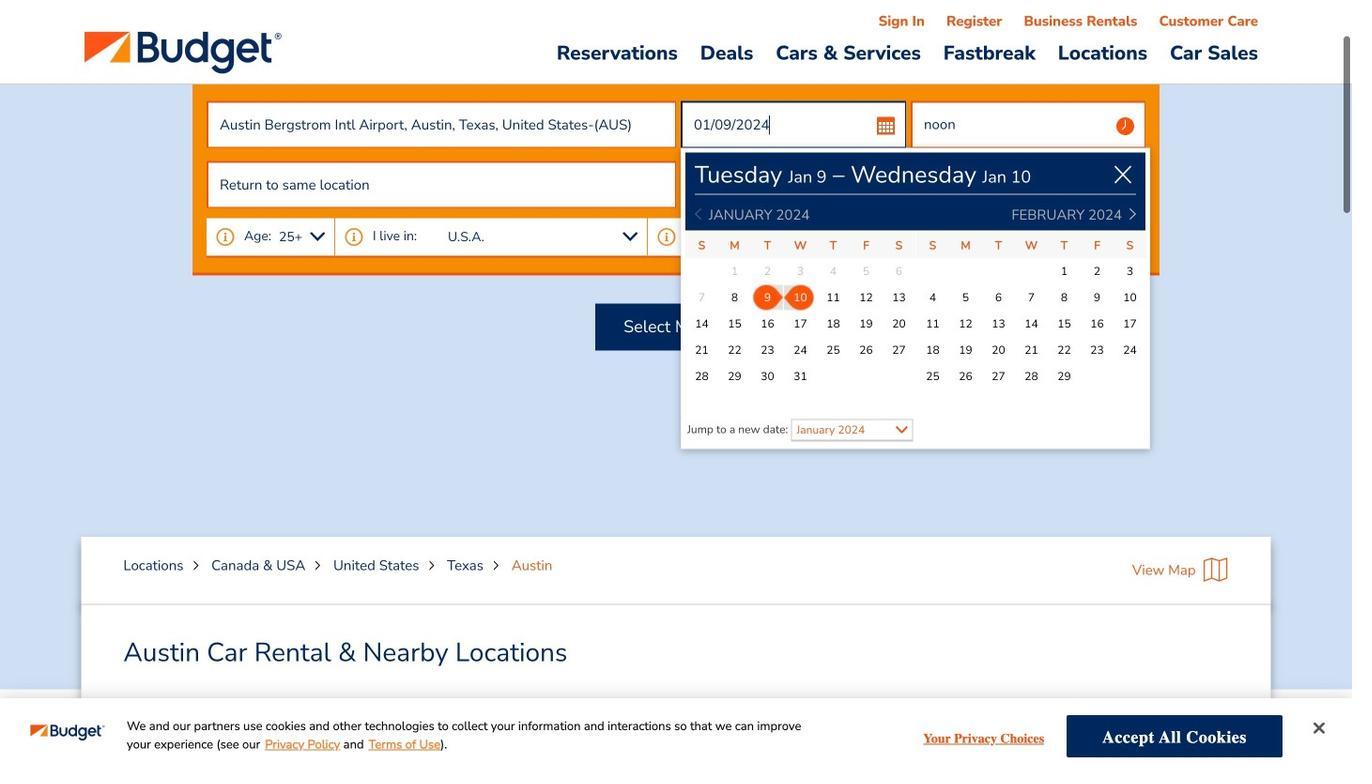 Task type: describe. For each thing, give the bounding box(es) containing it.
Return to same location text field
[[207, 161, 676, 208]]

mm/dd/yyyy text field
[[681, 161, 906, 208]]



Task type: locate. For each thing, give the bounding box(es) containing it.
mm/dd/yyyy text field
[[681, 101, 906, 147]]

privacy alert dialog
[[0, 699, 1353, 764]]

Enter your pick-up location or zip code text field
[[207, 101, 676, 147]]

company logo image
[[0, 714, 113, 749]]



